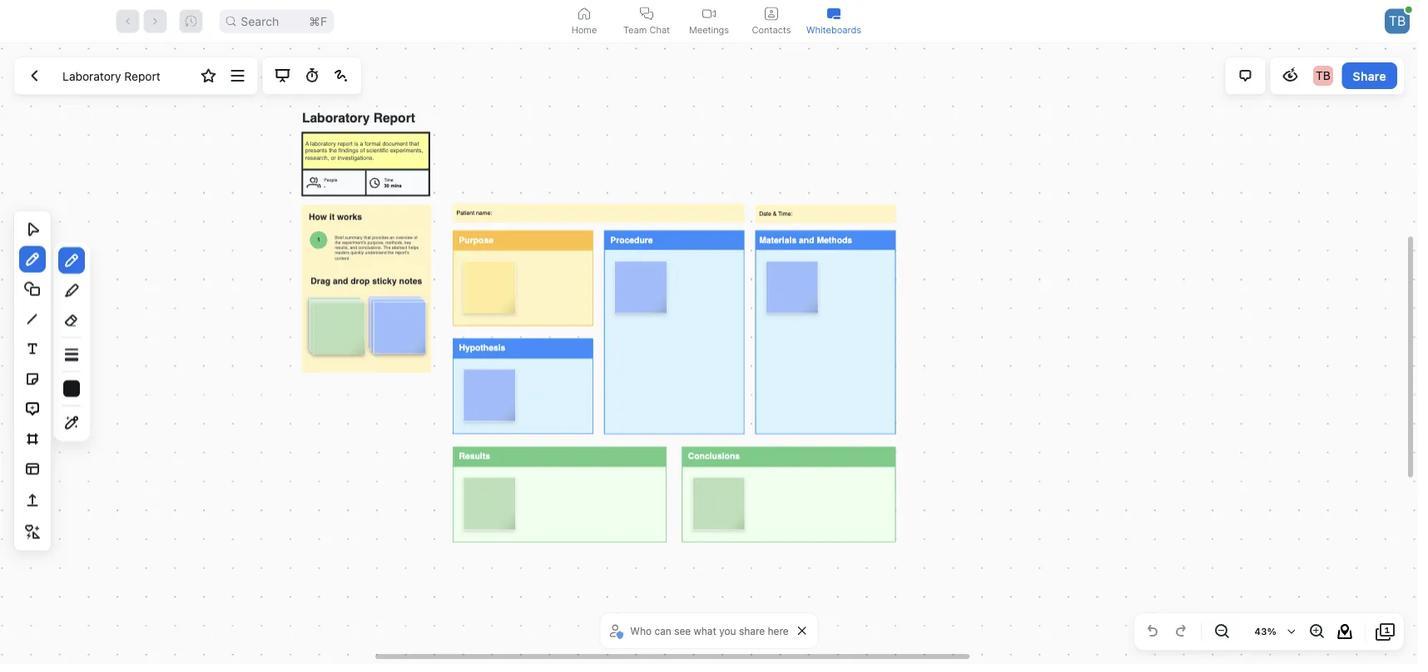 Task type: vqa. For each thing, say whether or not it's contained in the screenshot.
team chat
yes



Task type: describe. For each thing, give the bounding box(es) containing it.
meetings button
[[678, 0, 740, 42]]

whiteboards
[[807, 24, 862, 35]]

contacts
[[752, 24, 791, 35]]

home
[[572, 24, 597, 35]]

whiteboards button
[[803, 0, 865, 42]]

meetings
[[689, 24, 729, 35]]

video on image
[[703, 7, 716, 20]]

tb
[[1389, 13, 1406, 29]]

profile contact image
[[765, 7, 778, 20]]

⌘f
[[309, 14, 327, 28]]



Task type: locate. For each thing, give the bounding box(es) containing it.
video on image
[[703, 7, 716, 20]]

team chat button
[[616, 0, 678, 42]]

tab list containing home
[[553, 0, 865, 42]]

magnifier image
[[226, 16, 236, 26], [226, 16, 236, 26]]

search
[[241, 14, 279, 28]]

whiteboard small image
[[827, 7, 841, 20], [827, 7, 841, 20]]

team chat image
[[640, 7, 653, 20]]

team chat image
[[640, 7, 653, 20]]

chat
[[650, 24, 670, 35]]

team chat
[[623, 24, 670, 35]]

home button
[[553, 0, 616, 42]]

contacts button
[[740, 0, 803, 42]]

profile contact image
[[765, 7, 778, 20]]

tab list
[[553, 0, 865, 42]]

team
[[623, 24, 647, 35]]

online image
[[1406, 6, 1412, 13], [1406, 6, 1412, 13]]

home small image
[[578, 7, 591, 20], [578, 7, 591, 20]]



